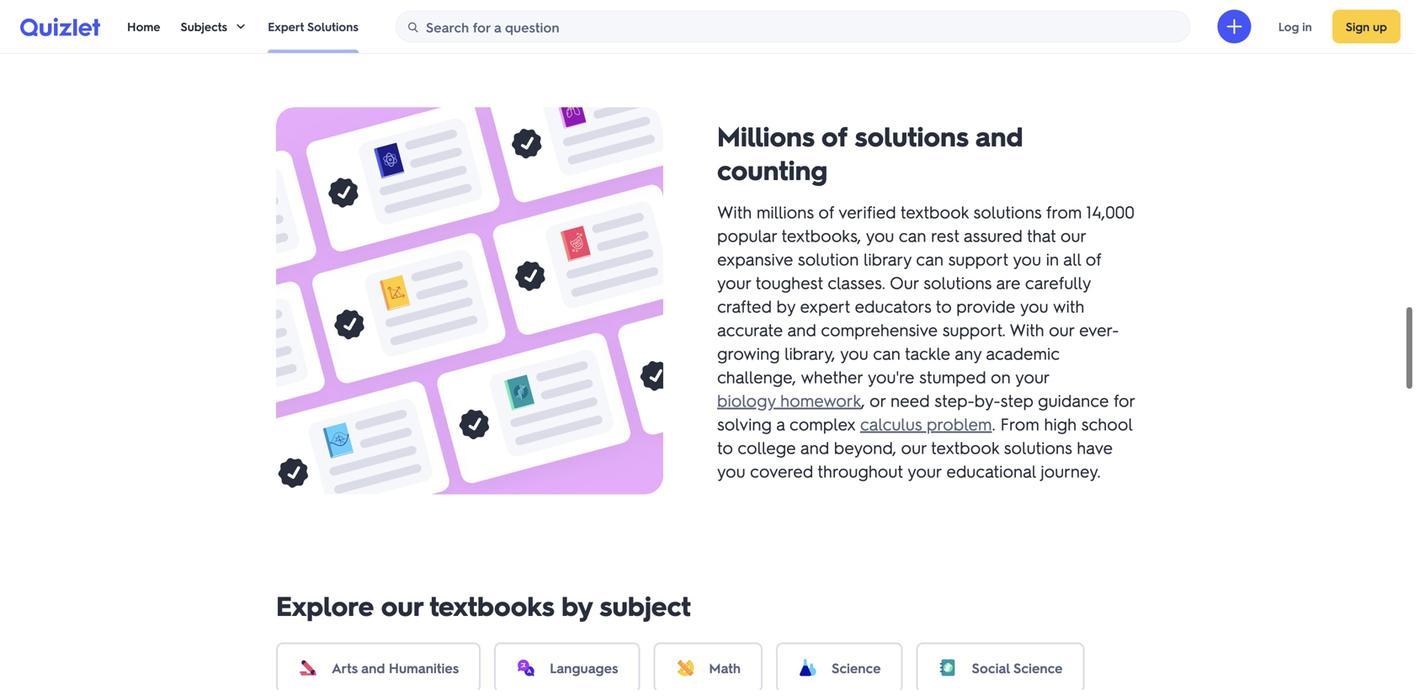 Task type: vqa. For each thing, say whether or not it's contained in the screenshot.
1st "Quizlet" image from the top of the page
yes



Task type: locate. For each thing, give the bounding box(es) containing it.
None search field
[[396, 11, 1191, 43]]

textbook
[[901, 201, 969, 223], [931, 437, 1000, 459]]

toughest
[[756, 272, 823, 293]]

1 vertical spatial textbook
[[931, 437, 1000, 459]]

growing
[[717, 342, 780, 364]]

2 horizontal spatial your
[[1016, 366, 1050, 388]]

from
[[1001, 413, 1040, 435]]

calculus problem
[[861, 413, 992, 435]]

with up popular
[[717, 201, 752, 223]]

and inside millions of solutions and counting
[[976, 118, 1024, 153]]

crafted
[[717, 295, 772, 317]]

of right millions
[[822, 118, 848, 153]]

1 horizontal spatial by
[[777, 295, 796, 317]]

in inside log in button
[[1303, 19, 1313, 34]]

and
[[976, 118, 1024, 153], [788, 319, 817, 341], [801, 437, 830, 459], [361, 659, 385, 677]]

our
[[1061, 224, 1087, 246], [1049, 319, 1075, 341], [901, 437, 927, 459], [381, 588, 423, 623]]

need
[[891, 389, 930, 411]]

0 horizontal spatial in
[[1046, 248, 1059, 270]]

millions
[[757, 201, 814, 223]]

subjects button
[[181, 0, 248, 53]]

verified
[[839, 201, 897, 223]]

by up languages link
[[562, 588, 593, 623]]

can left rest
[[899, 224, 927, 246]]

textbook down problem
[[931, 437, 1000, 459]]

log in button
[[1265, 10, 1326, 43]]

humanities
[[389, 659, 459, 677]]

1 horizontal spatial to
[[936, 295, 952, 317]]

millions of solutions and counting
[[717, 118, 1024, 187]]

log
[[1279, 19, 1300, 34]]

of inside millions of solutions and counting
[[822, 118, 848, 153]]

by
[[777, 295, 796, 317], [562, 588, 593, 623]]

step-
[[935, 389, 975, 411]]

1 horizontal spatial in
[[1303, 19, 1313, 34]]

your
[[717, 272, 752, 293], [1016, 366, 1050, 388], [908, 460, 942, 482]]

have
[[1077, 437, 1113, 459]]

can
[[899, 224, 927, 246], [916, 248, 944, 270], [873, 342, 901, 364]]

academic
[[986, 342, 1060, 364]]

1 horizontal spatial your
[[908, 460, 942, 482]]

1 vertical spatial by
[[562, 588, 593, 623]]

of up "textbooks,"
[[819, 201, 835, 223]]

complex
[[790, 413, 856, 435]]

expert solutions
[[268, 19, 359, 34]]

your up crafted
[[717, 272, 752, 293]]

high
[[1045, 413, 1077, 435]]

stumped
[[920, 366, 987, 388]]

arts and humanities link
[[276, 643, 481, 691]]

up
[[1374, 19, 1388, 34]]

create image
[[1225, 16, 1245, 37]]

can up you're
[[873, 342, 901, 364]]

biology homework link
[[717, 389, 862, 412]]

in left all
[[1046, 248, 1059, 270]]

0 horizontal spatial your
[[717, 272, 752, 293]]

2 vertical spatial can
[[873, 342, 901, 364]]

solutions
[[855, 118, 969, 153], [974, 201, 1042, 223], [924, 272, 992, 293], [1004, 437, 1073, 459]]

1 vertical spatial your
[[1016, 366, 1050, 388]]

1 vertical spatial of
[[819, 201, 835, 223]]

search image
[[407, 21, 420, 34]]

that
[[1027, 224, 1056, 246]]

you up library
[[866, 224, 895, 246]]

1 horizontal spatial science
[[1014, 659, 1063, 677]]

Search field
[[397, 11, 1190, 43]]

calculus problem link
[[861, 412, 992, 436]]

textbook inside . from high school to college and beyond, our textbook solutions have you covered throughout your educational journey.
[[931, 437, 1000, 459]]

with
[[717, 201, 752, 223], [1010, 319, 1045, 341]]

arts and humanities
[[332, 659, 459, 677]]

to
[[936, 295, 952, 317], [717, 437, 733, 459]]

guidance
[[1038, 389, 1109, 411]]

your down academic
[[1016, 366, 1050, 388]]

your down calculus problem
[[908, 460, 942, 482]]

home link
[[127, 0, 160, 53]]

accurate
[[717, 319, 783, 341]]

library,
[[785, 342, 836, 364]]

quizlet image
[[20, 17, 100, 36], [20, 18, 100, 36]]

0 horizontal spatial science
[[832, 659, 881, 677]]

by down toughest
[[777, 295, 796, 317]]

our inside . from high school to college and beyond, our textbook solutions have you covered throughout your educational journey.
[[901, 437, 927, 459]]

sign up
[[1346, 19, 1388, 34]]

support
[[949, 248, 1009, 270]]

with up academic
[[1010, 319, 1045, 341]]

2 quizlet image from the top
[[20, 18, 100, 36]]

challenge,
[[717, 366, 797, 388]]

arts
[[332, 659, 358, 677]]

, or need step-by-step guidance for solving a complex
[[717, 389, 1135, 435]]

textbook inside with millions of verified textbook solutions from 14,000 popular textbooks, you can rest assured that our expansive solution library can support you in all of your toughest classes. our solutions are carefully crafted by expert educators to provide you with accurate and comprehensive support. with our ever- growing library, you can tackle any academic challenge, whether you're stumped on your biology homework
[[901, 201, 969, 223]]

of right all
[[1086, 248, 1102, 270]]

to up support.
[[936, 295, 952, 317]]

languages
[[550, 659, 618, 677]]

0 vertical spatial by
[[777, 295, 796, 317]]

home
[[127, 19, 160, 34]]

biology
[[717, 389, 776, 411]]

0 vertical spatial in
[[1303, 19, 1313, 34]]

you up whether
[[840, 342, 869, 364]]

homework
[[781, 389, 862, 411]]

solutions
[[307, 19, 359, 34]]

Search text field
[[426, 11, 1186, 43]]

0 horizontal spatial to
[[717, 437, 733, 459]]

counting
[[717, 152, 828, 187]]

to inside . from high school to college and beyond, our textbook solutions have you covered throughout your educational journey.
[[717, 437, 733, 459]]

1 vertical spatial in
[[1046, 248, 1059, 270]]

textbook up rest
[[901, 201, 969, 223]]

2 vertical spatial your
[[908, 460, 942, 482]]

0 vertical spatial of
[[822, 118, 848, 153]]

our up all
[[1061, 224, 1087, 246]]

our down calculus problem "link"
[[901, 437, 927, 459]]

of
[[822, 118, 848, 153], [819, 201, 835, 223], [1086, 248, 1102, 270]]

you
[[866, 224, 895, 246], [1013, 248, 1042, 270], [1021, 295, 1049, 317], [840, 342, 869, 364], [717, 460, 746, 482]]

1 horizontal spatial with
[[1010, 319, 1045, 341]]

log in
[[1279, 19, 1313, 34]]

0 horizontal spatial with
[[717, 201, 752, 223]]

and inside with millions of verified textbook solutions from 14,000 popular textbooks, you can rest assured that our expansive solution library can support you in all of your toughest classes. our solutions are carefully crafted by expert educators to provide you with accurate and comprehensive support. with our ever- growing library, you can tackle any academic challenge, whether you're stumped on your biology homework
[[788, 319, 817, 341]]

popular
[[717, 224, 777, 246]]

in
[[1303, 19, 1313, 34], [1046, 248, 1059, 270]]

step
[[1001, 389, 1034, 411]]

assured
[[964, 224, 1023, 246]]

in right log
[[1303, 19, 1313, 34]]

you down college
[[717, 460, 746, 482]]

2 science from the left
[[1014, 659, 1063, 677]]

0 vertical spatial textbook
[[901, 201, 969, 223]]

can down rest
[[916, 248, 944, 270]]

0 vertical spatial to
[[936, 295, 952, 317]]

all
[[1064, 248, 1082, 270]]

our up arts and humanities
[[381, 588, 423, 623]]

solutions inside . from high school to college and beyond, our textbook solutions have you covered throughout your educational journey.
[[1004, 437, 1073, 459]]

to down solving
[[717, 437, 733, 459]]

solution
[[798, 248, 859, 270]]

our down with
[[1049, 319, 1075, 341]]

textbooks,
[[782, 224, 862, 246]]

social science link
[[917, 643, 1085, 691]]

school
[[1082, 413, 1133, 435]]

1 vertical spatial to
[[717, 437, 733, 459]]

calculus
[[861, 413, 922, 435]]



Task type: describe. For each thing, give the bounding box(es) containing it.
throughout
[[818, 460, 903, 482]]

.
[[992, 413, 996, 435]]

caret down image
[[234, 20, 248, 33]]

support.
[[943, 319, 1006, 341]]

expansive
[[717, 248, 794, 270]]

whether
[[801, 366, 863, 388]]

2 vertical spatial of
[[1086, 248, 1102, 270]]

rest
[[931, 224, 960, 246]]

your inside . from high school to college and beyond, our textbook solutions have you covered throughout your educational journey.
[[908, 460, 942, 482]]

library
[[864, 248, 912, 270]]

millions
[[717, 118, 815, 153]]

educators
[[855, 295, 932, 317]]

problem
[[927, 413, 992, 435]]

ever-
[[1080, 319, 1120, 341]]

0 horizontal spatial by
[[562, 588, 593, 623]]

1 science from the left
[[832, 659, 881, 677]]

or
[[870, 389, 886, 411]]

and inside . from high school to college and beyond, our textbook solutions have you covered throughout your educational journey.
[[801, 437, 830, 459]]

comprehensive
[[821, 319, 938, 341]]

14,000
[[1087, 201, 1135, 223]]

are
[[997, 272, 1021, 293]]

expert
[[268, 19, 304, 34]]

explore
[[276, 588, 374, 623]]

any
[[955, 342, 982, 364]]

1 vertical spatial with
[[1010, 319, 1045, 341]]

classes.
[[828, 272, 886, 293]]

. from high school to college and beyond, our textbook solutions have you covered throughout your educational journey.
[[717, 413, 1133, 482]]

explore our textbooks by subject
[[276, 588, 691, 623]]

with
[[1054, 295, 1085, 317]]

for
[[1114, 389, 1135, 411]]

math
[[709, 659, 741, 677]]

our
[[890, 272, 919, 293]]

with millions of verified textbook solutions from 14,000 popular textbooks, you can rest assured that our expansive solution library can support you in all of your toughest classes. our solutions are carefully crafted by expert educators to provide you with accurate and comprehensive support. with our ever- growing library, you can tackle any academic challenge, whether you're stumped on your biology homework
[[717, 201, 1135, 411]]

by-
[[975, 389, 1001, 411]]

college
[[738, 437, 796, 459]]

to inside with millions of verified textbook solutions from 14,000 popular textbooks, you can rest assured that our expansive solution library can support you in all of your toughest classes. our solutions are carefully crafted by expert educators to provide you with accurate and comprehensive support. with our ever- growing library, you can tackle any academic challenge, whether you're stumped on your biology homework
[[936, 295, 952, 317]]

tackle
[[905, 342, 951, 364]]

on
[[991, 366, 1011, 388]]

you down carefully
[[1021, 295, 1049, 317]]

from
[[1047, 201, 1082, 223]]

subjects
[[181, 19, 227, 34]]

in inside with millions of verified textbook solutions from 14,000 popular textbooks, you can rest assured that our expansive solution library can support you in all of your toughest classes. our solutions are carefully crafted by expert educators to provide you with accurate and comprehensive support. with our ever- growing library, you can tackle any academic challenge, whether you're stumped on your biology homework
[[1046, 248, 1059, 270]]

educational
[[947, 460, 1036, 482]]

expert
[[800, 295, 850, 317]]

you down that
[[1013, 248, 1042, 270]]

subject
[[600, 588, 691, 623]]

1 quizlet image from the top
[[20, 17, 100, 36]]

social science
[[972, 659, 1063, 677]]

math link
[[654, 643, 763, 691]]

beyond,
[[834, 437, 897, 459]]

covered
[[750, 460, 814, 482]]

1 vertical spatial can
[[916, 248, 944, 270]]

solutions inside millions of solutions and counting
[[855, 118, 969, 153]]

you inside . from high school to college and beyond, our textbook solutions have you covered throughout your educational journey.
[[717, 460, 746, 482]]

0 vertical spatial can
[[899, 224, 927, 246]]

textbooks
[[430, 588, 554, 623]]

provide
[[957, 295, 1016, 317]]

by inside with millions of verified textbook solutions from 14,000 popular textbooks, you can rest assured that our expansive solution library can support you in all of your toughest classes. our solutions are carefully crafted by expert educators to provide you with accurate and comprehensive support. with our ever- growing library, you can tackle any academic challenge, whether you're stumped on your biology homework
[[777, 295, 796, 317]]

a
[[777, 413, 785, 435]]

,
[[862, 389, 865, 411]]

0 vertical spatial with
[[717, 201, 752, 223]]

sign up button
[[1333, 10, 1401, 43]]

0 vertical spatial your
[[717, 272, 752, 293]]

you're
[[868, 366, 915, 388]]

social
[[972, 659, 1010, 677]]

expert solutions link
[[268, 0, 359, 53]]

languages link
[[494, 643, 640, 691]]

sign
[[1346, 19, 1370, 34]]

solving
[[717, 413, 772, 435]]

carefully
[[1026, 272, 1091, 293]]

journey.
[[1041, 460, 1101, 482]]

science link
[[776, 643, 903, 691]]



